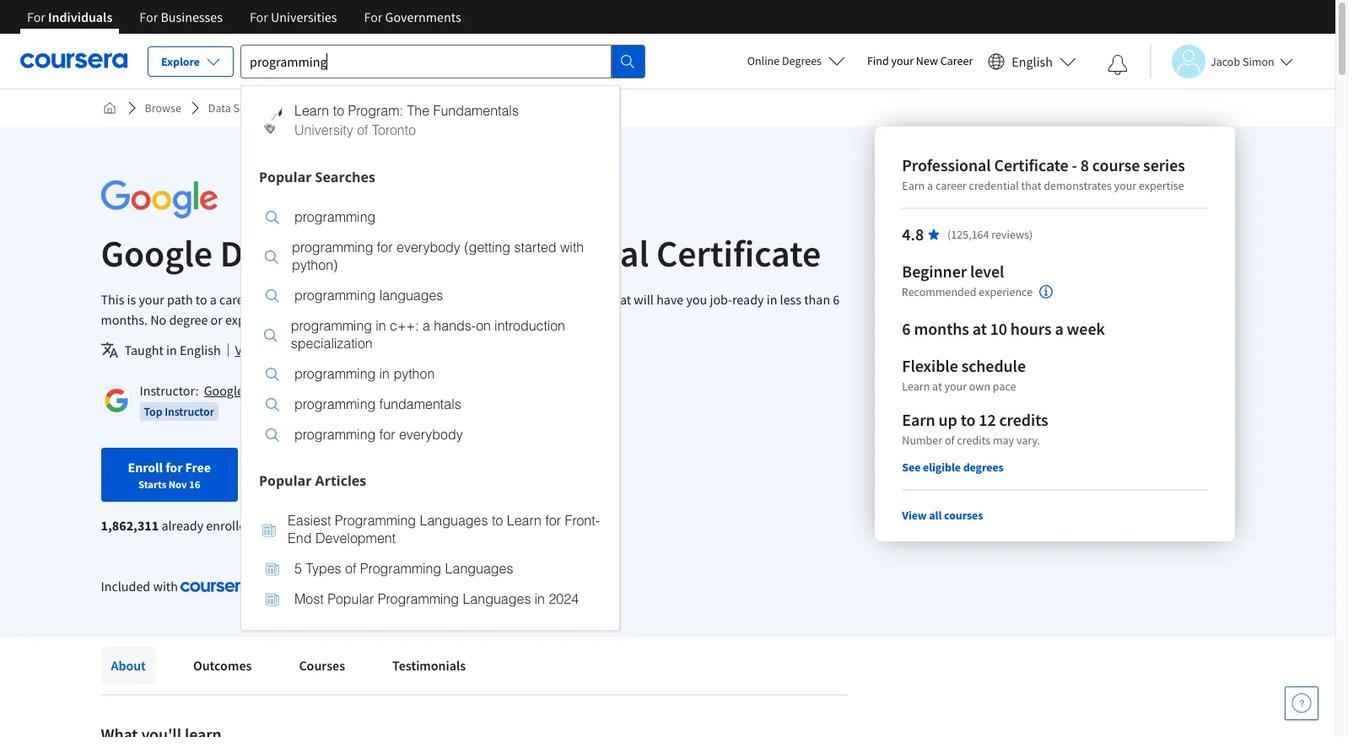 Task type: describe. For each thing, give the bounding box(es) containing it.
toronto
[[372, 123, 416, 138]]

1 horizontal spatial 6
[[902, 318, 910, 339]]

programming for programming for everybody
[[294, 427, 376, 443]]

schedule
[[961, 355, 1025, 376]]

view all courses
[[902, 508, 983, 523]]

that inside the professional certificate - 8 course series earn a career credential that demonstrates your expertise
[[1021, 178, 1041, 193]]

a inside programming in c++: a hands-on introduction specialization
[[423, 318, 430, 334]]

degrees
[[963, 460, 1003, 475]]

months.
[[101, 311, 148, 328]]

•
[[290, 577, 295, 596]]

recommended experience
[[902, 285, 1033, 300]]

browse
[[145, 100, 181, 116]]

for for businesses
[[139, 8, 158, 25]]

university
[[294, 123, 353, 138]]

demand
[[527, 291, 575, 308]]

to inside learn to program: the fundamentals university of toronto
[[333, 103, 344, 119]]

0 horizontal spatial professional
[[452, 230, 649, 277]]

instructor:
[[140, 382, 199, 399]]

see
[[902, 460, 920, 475]]

professional inside the professional certificate - 8 course series earn a career credential that demonstrates your expertise
[[902, 154, 991, 175]]

popular for popular articles
[[259, 471, 312, 490]]

languages
[[379, 288, 443, 303]]

programming inside the easiest programming languages to learn for front- end development
[[335, 513, 416, 529]]

analysis
[[323, 100, 364, 116]]

popular articles
[[259, 471, 366, 490]]

• learn more
[[290, 577, 366, 596]]

for for individuals
[[27, 8, 45, 25]]

suggestion image image left university
[[259, 108, 286, 135]]

see eligible degrees button
[[902, 459, 1003, 476]]

articles
[[315, 471, 366, 490]]

0 vertical spatial credits
[[999, 409, 1048, 430]]

available for financial aid available
[[318, 479, 363, 494]]

your inside the professional certificate - 8 course series earn a career credential that demonstrates your expertise
[[1114, 178, 1136, 193]]

5 types of programming languages
[[294, 561, 513, 577]]

months
[[914, 318, 969, 339]]

6 inside this is your path to a career in data analytics. in this program, you'll learn in-demand skills that will have you job-ready in less than 6 months. no degree or experience required.
[[833, 291, 840, 308]]

coursera image
[[20, 47, 127, 74]]

see eligible degrees
[[902, 460, 1003, 475]]

flexible
[[902, 355, 958, 376]]

online
[[747, 53, 780, 68]]

skills
[[577, 291, 605, 308]]

course
[[1092, 154, 1140, 175]]

easiest programming languages to learn for front- end development
[[288, 513, 600, 546]]

all
[[929, 508, 941, 523]]

learn inside • learn more
[[302, 578, 334, 595]]

video subtitles available button
[[235, 340, 369, 360]]

suggestion image image for 5 types of programming languages
[[266, 563, 279, 576]]

a inside this is your path to a career in data analytics. in this program, you'll learn in-demand skills that will have you job-ready in less than 6 months. no degree or experience required.
[[210, 291, 217, 308]]

banner navigation
[[13, 0, 475, 46]]

free
[[185, 459, 211, 476]]

jacob
[[1211, 54, 1240, 69]]

everybody for programming for everybody
[[399, 427, 463, 443]]

suggestion image image for programming
[[266, 211, 279, 224]]

in left 2024
[[535, 592, 545, 607]]

at inside flexible schedule learn at your own pace
[[932, 379, 942, 394]]

nov
[[168, 478, 187, 491]]

professional certificate - 8 course series earn a career credential that demonstrates your expertise
[[902, 154, 1185, 193]]

your inside this is your path to a career in data analytics. in this program, you'll learn in-demand skills that will have you job-ready in less than 6 months. no degree or experience required.
[[139, 291, 164, 308]]

in-
[[513, 291, 527, 308]]

program:
[[348, 103, 403, 119]]

credential
[[969, 178, 1019, 193]]

data up data
[[220, 230, 293, 277]]

popular inside list box
[[327, 592, 374, 607]]

this is your path to a career in data analytics. in this program, you'll learn in-demand skills that will have you job-ready in less than 6 months. no degree or experience required.
[[101, 291, 840, 328]]

What do you want to learn? text field
[[240, 44, 612, 78]]

number of credits may vary.
[[902, 433, 1040, 448]]

simon
[[1243, 54, 1275, 69]]

up
[[938, 409, 957, 430]]

career inside this is your path to a career in data analytics. in this program, you'll learn in-demand skills that will have you job-ready in less than 6 months. no degree or experience required.
[[219, 291, 255, 308]]

development
[[316, 531, 396, 546]]

for universities
[[250, 8, 337, 25]]

enroll
[[128, 459, 163, 476]]

in
[[355, 291, 366, 308]]

for for governments
[[364, 8, 383, 25]]

find
[[867, 53, 889, 68]]

certificate inside the professional certificate - 8 course series earn a career credential that demonstrates your expertise
[[994, 154, 1068, 175]]

-
[[1072, 154, 1077, 175]]

programming for everybody
[[294, 427, 463, 443]]

starts
[[138, 478, 166, 491]]

1,862,311
[[101, 517, 159, 534]]

learn to program: the fundamentals university of toronto
[[294, 103, 519, 138]]

c++:
[[390, 318, 419, 334]]

online degrees button
[[734, 42, 859, 79]]

hours
[[1010, 318, 1051, 339]]

data
[[271, 291, 296, 308]]

subtitles
[[269, 342, 317, 359]]

python
[[393, 367, 435, 382]]

data for data analysis
[[298, 100, 321, 116]]

explore button
[[148, 46, 234, 77]]

1 horizontal spatial career
[[941, 53, 973, 68]]

experience inside this is your path to a career in data analytics. in this program, you'll learn in-demand skills that will have you job-ready in less than 6 months. no degree or experience required.
[[225, 311, 287, 328]]

python)
[[292, 258, 338, 273]]

available for video subtitles available
[[319, 342, 369, 359]]

suggestion image image for programming for everybody
[[266, 429, 279, 442]]

popular for popular searches
[[259, 167, 312, 186]]

0 horizontal spatial certificate
[[656, 230, 821, 277]]

instructor: google career certificates top instructor
[[140, 382, 350, 419]]

google career certificates image
[[103, 388, 129, 413]]

types
[[306, 561, 341, 577]]

view
[[902, 508, 926, 523]]

earn inside the professional certificate - 8 course series earn a career credential that demonstrates your expertise
[[902, 178, 925, 193]]

aid
[[299, 479, 315, 494]]

10
[[990, 318, 1007, 339]]

(125,164 reviews)
[[947, 227, 1032, 242]]

degree
[[169, 311, 208, 328]]

in right 'taught'
[[166, 342, 177, 359]]

own
[[969, 379, 990, 394]]

that inside this is your path to a career in data analytics. in this program, you'll learn in-demand skills that will have you job-ready in less than 6 months. no degree or experience required.
[[608, 291, 631, 308]]

jacob simon
[[1211, 54, 1275, 69]]

languages inside the easiest programming languages to learn for front- end development
[[420, 513, 488, 529]]

financial
[[251, 479, 296, 494]]

taught in english
[[124, 342, 221, 359]]

2 vertical spatial languages
[[463, 592, 531, 607]]

governments
[[385, 8, 461, 25]]

beginner level
[[902, 261, 1004, 282]]

suggestion image image for most popular programming languages in 2024
[[266, 593, 279, 607]]

2 earn from the top
[[902, 409, 935, 430]]

1 vertical spatial programming
[[360, 561, 441, 577]]

a inside the professional certificate - 8 course series earn a career credential that demonstrates your expertise
[[927, 178, 933, 193]]

google inside instructor: google career certificates top instructor
[[204, 382, 244, 399]]

1 vertical spatial credits
[[957, 433, 990, 448]]

list box for popular searches
[[241, 192, 619, 465]]

suggestion image image for easiest programming languages to learn for front- end development
[[262, 524, 276, 537]]

1,862,311 already enrolled
[[101, 517, 253, 534]]

individuals
[[48, 8, 112, 25]]

0 horizontal spatial english
[[180, 342, 221, 359]]

for for programming for everybody
[[379, 427, 395, 443]]

for governments
[[364, 8, 461, 25]]

browse link
[[138, 93, 188, 123]]

specialization
[[291, 336, 373, 351]]

your inside find your new career link
[[891, 53, 914, 68]]

learn more link
[[302, 576, 366, 596]]

reviews)
[[991, 227, 1032, 242]]

career inside the professional certificate - 8 course series earn a career credential that demonstrates your expertise
[[935, 178, 966, 193]]

1 vertical spatial with
[[153, 578, 178, 595]]

most popular programming languages in 2024
[[294, 592, 579, 607]]

programming fundamentals
[[294, 397, 461, 412]]



Task type: vqa. For each thing, say whether or not it's contained in the screenshot.
the bottom advanced
no



Task type: locate. For each thing, give the bounding box(es) containing it.
programming down programming in python
[[294, 397, 376, 412]]

programming for programming for everybody (getting started with python)
[[292, 240, 373, 255]]

languages up 5 types of programming languages
[[420, 513, 488, 529]]

None search field
[[240, 44, 645, 631]]

0 horizontal spatial 6
[[833, 291, 840, 308]]

suggestion image image for programming fundamentals
[[266, 398, 279, 412]]

that left will on the left top
[[608, 291, 631, 308]]

2 list box from the top
[[241, 496, 619, 630]]

courses
[[944, 508, 983, 523]]

1 horizontal spatial that
[[1021, 178, 1041, 193]]

pace
[[992, 379, 1016, 394]]

suggestion image image for programming for everybody (getting started with python)
[[265, 250, 278, 264]]

series
[[1143, 154, 1185, 175]]

suggestion image image left • on the bottom left of page
[[266, 593, 279, 607]]

learn inside flexible schedule learn at your own pace
[[902, 379, 930, 394]]

online degrees
[[747, 53, 822, 68]]

show notifications image
[[1108, 55, 1128, 75]]

0 horizontal spatial credits
[[957, 433, 990, 448]]

for businesses
[[139, 8, 223, 25]]

0 vertical spatial google
[[101, 230, 213, 277]]

a left week
[[1055, 318, 1063, 339]]

universities
[[271, 8, 337, 25]]

1 horizontal spatial experience
[[979, 285, 1033, 300]]

for for universities
[[250, 8, 268, 25]]

for for programming for everybody (getting started with python)
[[377, 240, 393, 255]]

0 vertical spatial at
[[972, 318, 986, 339]]

2 vertical spatial of
[[345, 561, 356, 577]]

everybody inside programming for everybody (getting started with python)
[[397, 240, 461, 255]]

suggestion image image up google career certificates link
[[266, 368, 279, 381]]

hands-
[[434, 318, 476, 334]]

0 horizontal spatial career
[[219, 291, 255, 308]]

list box containing easiest programming languages to learn for front- end development
[[241, 496, 619, 630]]

suggestion image image left 5
[[266, 563, 279, 576]]

data left science in the left of the page
[[208, 100, 231, 116]]

financial aid available
[[251, 479, 363, 494]]

coursera plus image
[[181, 582, 284, 592]]

learn down types
[[302, 578, 334, 595]]

programming languages
[[294, 288, 443, 303]]

a
[[927, 178, 933, 193], [210, 291, 217, 308], [1055, 318, 1063, 339], [423, 318, 430, 334]]

available right the aid on the left bottom
[[318, 479, 363, 494]]

0 vertical spatial earn
[[902, 178, 925, 193]]

for left businesses
[[139, 8, 158, 25]]

for left governments
[[364, 8, 383, 25]]

2 for from the left
[[139, 8, 158, 25]]

in left c++:
[[376, 318, 386, 334]]

that right credential
[[1021, 178, 1041, 193]]

1 vertical spatial professional
[[452, 230, 649, 277]]

programming in c++: a hands-on introduction specialization
[[291, 318, 565, 351]]

1 vertical spatial earn
[[902, 409, 935, 430]]

programming up python)
[[292, 240, 373, 255]]

may
[[993, 433, 1014, 448]]

6 left months
[[902, 318, 910, 339]]

programming down 5 types of programming languages
[[378, 592, 459, 607]]

enroll for free starts nov 16
[[128, 459, 211, 491]]

0 vertical spatial list box
[[241, 192, 619, 465]]

career up or
[[219, 291, 255, 308]]

1 list box from the top
[[241, 192, 619, 465]]

with inside programming for everybody (getting started with python)
[[560, 240, 584, 255]]

experience down the level on the top
[[979, 285, 1033, 300]]

english inside button
[[1012, 53, 1053, 70]]

experience up video
[[225, 311, 287, 328]]

1 vertical spatial available
[[318, 479, 363, 494]]

suggestion image image left the certificates
[[266, 398, 279, 412]]

data inside data science link
[[208, 100, 231, 116]]

analytics
[[300, 230, 445, 277]]

with right included
[[153, 578, 178, 595]]

0 vertical spatial english
[[1012, 53, 1053, 70]]

beginner
[[902, 261, 967, 282]]

1 vertical spatial experience
[[225, 311, 287, 328]]

1 earn from the top
[[902, 178, 925, 193]]

for down the programming fundamentals
[[379, 427, 395, 443]]

or
[[211, 311, 223, 328]]

career down video
[[246, 382, 284, 399]]

0 horizontal spatial of
[[345, 561, 356, 577]]

your right is
[[139, 291, 164, 308]]

earn up number at the right
[[902, 409, 935, 430]]

1 horizontal spatial career
[[935, 178, 966, 193]]

1 for from the left
[[27, 8, 45, 25]]

this
[[369, 291, 390, 308]]

data up university
[[298, 100, 321, 116]]

your left the own
[[944, 379, 966, 394]]

earn up 4.8
[[902, 178, 925, 193]]

to inside the easiest programming languages to learn for front- end development
[[492, 513, 503, 529]]

programming up the most popular programming languages in 2024
[[360, 561, 441, 577]]

3 for from the left
[[250, 8, 268, 25]]

of down up
[[944, 433, 954, 448]]

1 vertical spatial certificate
[[656, 230, 821, 277]]

with right started
[[560, 240, 584, 255]]

the
[[407, 103, 430, 119]]

credits up 'vary.'
[[999, 409, 1048, 430]]

data science link
[[202, 93, 278, 123]]

at left 10
[[972, 318, 986, 339]]

data inside data analysis link
[[298, 100, 321, 116]]

1 horizontal spatial certificate
[[994, 154, 1068, 175]]

programming up articles
[[294, 427, 376, 443]]

0 horizontal spatial that
[[608, 291, 631, 308]]

fundamentals
[[379, 397, 461, 412]]

top
[[144, 404, 162, 419]]

1 vertical spatial list box
[[241, 496, 619, 630]]

0 vertical spatial with
[[560, 240, 584, 255]]

google data analytics professional certificate
[[101, 230, 821, 277]]

for inside enroll for free starts nov 16
[[165, 459, 183, 476]]

is
[[127, 291, 136, 308]]

6 right than
[[833, 291, 840, 308]]

programming inside programming for everybody (getting started with python)
[[292, 240, 373, 255]]

0 vertical spatial languages
[[420, 513, 488, 529]]

2 vertical spatial programming
[[378, 592, 459, 607]]

you'll
[[447, 291, 478, 308]]

1 vertical spatial languages
[[445, 561, 513, 577]]

data for data science
[[208, 100, 231, 116]]

your inside flexible schedule learn at your own pace
[[944, 379, 966, 394]]

0 vertical spatial that
[[1021, 178, 1041, 193]]

languages left 2024
[[463, 592, 531, 607]]

1 horizontal spatial at
[[972, 318, 986, 339]]

1 vertical spatial of
[[944, 433, 954, 448]]

available inside button
[[319, 342, 369, 359]]

1 vertical spatial everybody
[[399, 427, 463, 443]]

a up or
[[210, 291, 217, 308]]

earn
[[902, 178, 925, 193], [902, 409, 935, 430]]

0 vertical spatial popular
[[259, 167, 312, 186]]

new
[[916, 53, 938, 68]]

everybody up languages on the left top
[[397, 240, 461, 255]]

for individuals
[[27, 8, 112, 25]]

0 horizontal spatial at
[[932, 379, 942, 394]]

to inside this is your path to a career in data analytics. in this program, you'll learn in-demand skills that will have you job-ready in less than 6 months. no degree or experience required.
[[196, 291, 207, 308]]

1 vertical spatial at
[[932, 379, 942, 394]]

everybody down fundamentals
[[399, 427, 463, 443]]

in left data
[[258, 291, 268, 308]]

learn inside learn to program: the fundamentals university of toronto
[[294, 103, 329, 119]]

suggestion image image for programming languages
[[266, 289, 279, 303]]

2024
[[549, 592, 579, 607]]

programming up the certificates
[[294, 367, 376, 382]]

google career certificates link
[[204, 382, 350, 399]]

suggestion image image down "popular searches"
[[266, 211, 279, 224]]

jacob simon button
[[1150, 44, 1293, 78]]

available up programming in python
[[319, 342, 369, 359]]

programming up development
[[335, 513, 416, 529]]

for left front-
[[545, 513, 561, 529]]

programming inside programming in c++: a hands-on introduction specialization
[[291, 318, 372, 334]]

programming for programming
[[294, 210, 376, 225]]

0 vertical spatial everybody
[[397, 240, 461, 255]]

your down 'course'
[[1114, 178, 1136, 193]]

list box for popular articles
[[241, 496, 619, 630]]

programming for programming in python
[[294, 367, 376, 382]]

video
[[235, 342, 266, 359]]

professional up credential
[[902, 154, 991, 175]]

expertise
[[1139, 178, 1184, 193]]

at down 'flexible'
[[932, 379, 942, 394]]

programming
[[335, 513, 416, 529], [360, 561, 441, 577], [378, 592, 459, 607]]

courses link
[[289, 647, 355, 684]]

certificate up ready
[[656, 230, 821, 277]]

of up more
[[345, 561, 356, 577]]

suggestion image image
[[259, 108, 286, 135], [266, 211, 279, 224], [265, 250, 278, 264], [266, 289, 279, 303], [264, 329, 277, 342], [266, 368, 279, 381], [266, 398, 279, 412], [266, 429, 279, 442], [262, 524, 276, 537], [266, 563, 279, 576], [266, 593, 279, 607]]

programming for programming in c++: a hands-on introduction specialization
[[291, 318, 372, 334]]

outcomes
[[193, 657, 252, 674]]

help center image
[[1292, 694, 1312, 714]]

popular
[[259, 167, 312, 186], [259, 471, 312, 490], [327, 592, 374, 607]]

suggestion image image left end
[[262, 524, 276, 537]]

career left credential
[[935, 178, 966, 193]]

1 horizontal spatial credits
[[999, 409, 1048, 430]]

0 horizontal spatial experience
[[225, 311, 287, 328]]

for left individuals
[[27, 8, 45, 25]]

programming up specialization
[[291, 318, 372, 334]]

programming for programming languages
[[294, 288, 376, 303]]

everybody for programming for everybody (getting started with python)
[[397, 240, 461, 255]]

0 vertical spatial career
[[941, 53, 973, 68]]

a right c++:
[[423, 318, 430, 334]]

0 vertical spatial of
[[357, 123, 368, 138]]

1 vertical spatial that
[[608, 291, 631, 308]]

1 vertical spatial google
[[204, 382, 244, 399]]

of inside learn to program: the fundamentals university of toronto
[[357, 123, 368, 138]]

included with
[[101, 578, 181, 595]]

1 vertical spatial english
[[180, 342, 221, 359]]

for inside programming for everybody (getting started with python)
[[377, 240, 393, 255]]

4 for from the left
[[364, 8, 383, 25]]

1 horizontal spatial english
[[1012, 53, 1053, 70]]

1 vertical spatial career
[[219, 291, 255, 308]]

in left less
[[767, 291, 777, 308]]

0 vertical spatial experience
[[979, 285, 1033, 300]]

programming down searches
[[294, 210, 376, 225]]

a left credential
[[927, 178, 933, 193]]

professional
[[902, 154, 991, 175], [452, 230, 649, 277]]

information about difficulty level pre-requisites. image
[[1040, 285, 1053, 299]]

languages
[[420, 513, 488, 529], [445, 561, 513, 577], [463, 592, 531, 607]]

credits down the earn up to 12 credits
[[957, 433, 990, 448]]

learn down 'flexible'
[[902, 379, 930, 394]]

for inside the easiest programming languages to learn for front- end development
[[545, 513, 561, 529]]

1 vertical spatial career
[[246, 382, 284, 399]]

already
[[162, 517, 203, 534]]

0 horizontal spatial career
[[246, 382, 284, 399]]

popular searches
[[259, 167, 375, 186]]

required.
[[289, 311, 341, 328]]

suggestion image image left analytics.
[[266, 289, 279, 303]]

career right new
[[941, 53, 973, 68]]

list box containing programming
[[241, 192, 619, 465]]

learn up university
[[294, 103, 329, 119]]

1 vertical spatial 6
[[902, 318, 910, 339]]

0 vertical spatial programming
[[335, 513, 416, 529]]

for left 'universities'
[[250, 8, 268, 25]]

your
[[891, 53, 914, 68], [1114, 178, 1136, 193], [139, 291, 164, 308], [944, 379, 966, 394]]

list box
[[241, 192, 619, 465], [241, 496, 619, 630]]

learn inside the easiest programming languages to learn for front- end development
[[507, 513, 542, 529]]

8
[[1080, 154, 1089, 175]]

2 horizontal spatial of
[[944, 433, 954, 448]]

1 horizontal spatial with
[[560, 240, 584, 255]]

video subtitles available
[[235, 342, 369, 359]]

languages up the most popular programming languages in 2024
[[445, 561, 513, 577]]

career
[[941, 53, 973, 68], [246, 382, 284, 399]]

programming for everybody (getting started with python)
[[292, 240, 584, 273]]

home image
[[103, 101, 116, 115]]

0 vertical spatial certificate
[[994, 154, 1068, 175]]

1 horizontal spatial of
[[357, 123, 368, 138]]

than
[[804, 291, 830, 308]]

career
[[935, 178, 966, 193], [219, 291, 255, 308]]

of down the program:
[[357, 123, 368, 138]]

programming up required.
[[294, 288, 376, 303]]

suggestion image image for programming in python
[[266, 368, 279, 381]]

suggestion image image down instructor: google career certificates top instructor
[[266, 429, 279, 442]]

certificate up credential
[[994, 154, 1068, 175]]

level
[[970, 261, 1004, 282]]

for for enroll for free starts nov 16
[[165, 459, 183, 476]]

number
[[902, 433, 942, 448]]

this
[[101, 291, 124, 308]]

that
[[1021, 178, 1041, 193], [608, 291, 631, 308]]

1 horizontal spatial professional
[[902, 154, 991, 175]]

earn up to 12 credits
[[902, 409, 1048, 430]]

find your new career
[[867, 53, 973, 68]]

career inside instructor: google career certificates top instructor
[[246, 382, 284, 399]]

professional up demand
[[452, 230, 649, 277]]

eligible
[[923, 460, 961, 475]]

most
[[294, 592, 324, 607]]

for
[[27, 8, 45, 25], [139, 8, 158, 25], [250, 8, 268, 25], [364, 8, 383, 25]]

about link
[[101, 647, 156, 684]]

job-
[[710, 291, 732, 308]]

autocomplete results list box
[[240, 85, 620, 631]]

ready
[[732, 291, 764, 308]]

google up the instructor
[[204, 382, 244, 399]]

0 vertical spatial professional
[[902, 154, 991, 175]]

programming in python
[[294, 367, 435, 382]]

0 vertical spatial available
[[319, 342, 369, 359]]

week
[[1067, 318, 1105, 339]]

0 vertical spatial career
[[935, 178, 966, 193]]

searches
[[315, 167, 375, 186]]

for
[[377, 240, 393, 255], [379, 427, 395, 443], [165, 459, 183, 476], [545, 513, 561, 529]]

1 vertical spatial popular
[[259, 471, 312, 490]]

0 vertical spatial 6
[[833, 291, 840, 308]]

fundamentals
[[433, 103, 519, 119]]

in left python
[[379, 367, 390, 382]]

in inside programming in c++: a hands-on introduction specialization
[[376, 318, 386, 334]]

for up programming languages
[[377, 240, 393, 255]]

google up path
[[101, 230, 213, 277]]

program,
[[393, 291, 444, 308]]

2 vertical spatial popular
[[327, 592, 374, 607]]

your right find
[[891, 53, 914, 68]]

learn left front-
[[507, 513, 542, 529]]

front-
[[565, 513, 600, 529]]

suggestion image image for programming in c++: a hands-on introduction specialization
[[264, 329, 277, 342]]

programming for programming fundamentals
[[294, 397, 376, 412]]

certificates
[[286, 382, 350, 399]]

google image
[[101, 181, 217, 219]]

(getting
[[464, 240, 511, 255]]

suggestion image image down data
[[264, 329, 277, 342]]

no
[[150, 311, 166, 328]]

suggestion image image up data
[[265, 250, 278, 264]]

for up the nov
[[165, 459, 183, 476]]

none search field containing popular searches
[[240, 44, 645, 631]]

data analysis link
[[292, 93, 370, 123]]

courses
[[299, 657, 345, 674]]

0 horizontal spatial with
[[153, 578, 178, 595]]

english
[[1012, 53, 1053, 70], [180, 342, 221, 359]]

vary.
[[1016, 433, 1040, 448]]



